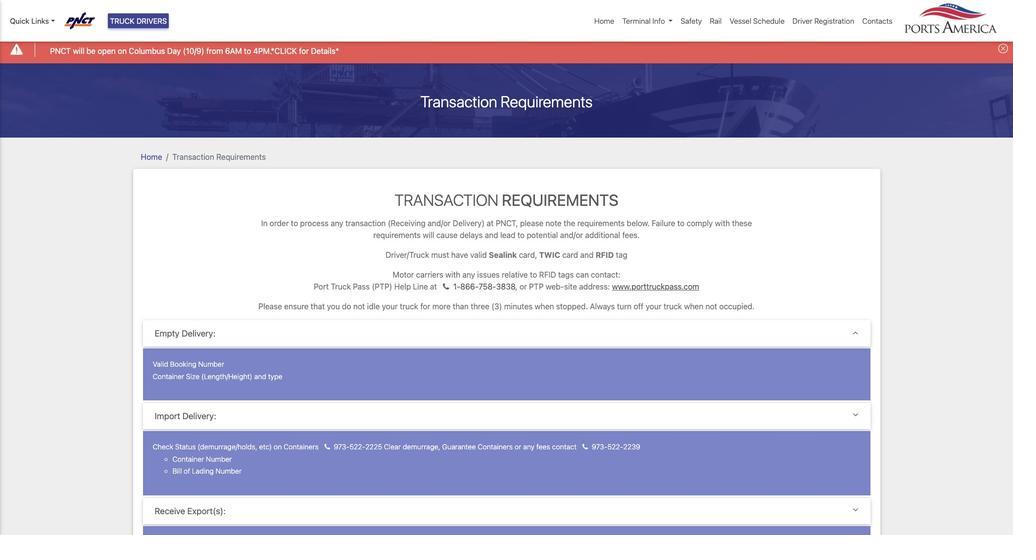 Task type: vqa. For each thing, say whether or not it's contained in the screenshot.
2nd 9'6" from the bottom of the page
no



Task type: describe. For each thing, give the bounding box(es) containing it.
758-
[[479, 282, 496, 291]]

to inside motor carriers with any issues relative to rfid tags can contact: port truck pass (ptp) help line at
[[530, 270, 537, 279]]

quick links link
[[10, 15, 55, 26]]

import delivery: link
[[155, 411, 859, 421]]

of
[[184, 467, 190, 475]]

phone image
[[583, 444, 588, 451]]

motor carriers with any issues relative to rfid tags can contact: port truck pass (ptp) help line at
[[314, 270, 621, 291]]

container number bill of lading number
[[173, 455, 242, 475]]

these
[[732, 219, 752, 228]]

receive export(s):
[[155, 506, 226, 516]]

from
[[206, 46, 223, 55]]

tags
[[558, 270, 574, 279]]

and inside valid booking number container size (length/height) and type
[[254, 372, 266, 380]]

with inside motor carriers with any issues relative to rfid tags can contact: port truck pass (ptp) help line at
[[445, 270, 460, 279]]

additional
[[585, 231, 620, 240]]

delivery: for empty delivery:
[[182, 328, 216, 339]]

with inside in order to process any transaction (receiving and/or delivery) at pnct, please note the requirements below. failure to comply with these requirements will cause delays and lead to potential and/or additional fees.
[[715, 219, 730, 228]]

0 vertical spatial transaction requirements
[[420, 92, 593, 111]]

3838
[[496, 282, 515, 291]]

on for columbus
[[118, 46, 127, 55]]

, or ptp web-site address: www.porttruckpass.com
[[515, 282, 699, 291]]

receive export(s): link
[[155, 506, 859, 516]]

0 vertical spatial or
[[520, 282, 527, 291]]

fees.
[[622, 231, 640, 240]]

check status (demurrage/holds, etc) on containers
[[153, 443, 321, 451]]

vessel schedule link
[[726, 11, 789, 30]]

that
[[311, 302, 325, 311]]

terminal info
[[622, 16, 665, 25]]

2225
[[365, 443, 382, 451]]

have
[[451, 250, 468, 259]]

driver/truck must have valid sealink card, twic card and rfid tag
[[386, 250, 628, 259]]

can
[[576, 270, 589, 279]]

2 vertical spatial number
[[216, 467, 242, 475]]

to inside alert
[[244, 46, 251, 55]]

rfid inside motor carriers with any issues relative to rfid tags can contact: port truck pass (ptp) help line at
[[539, 270, 556, 279]]

973-522-2239
[[590, 443, 640, 451]]

cause
[[436, 231, 458, 240]]

idle
[[367, 302, 380, 311]]

turn
[[617, 302, 632, 311]]

comply
[[687, 219, 713, 228]]

sealink
[[489, 250, 517, 259]]

schedule
[[753, 16, 785, 25]]

more
[[432, 302, 451, 311]]

(demurrage/holds,
[[198, 443, 257, 451]]

quick links
[[10, 16, 49, 25]]

please
[[259, 302, 282, 311]]

below.
[[627, 219, 650, 228]]

demurrage,
[[403, 443, 440, 451]]

contact
[[552, 443, 577, 451]]

delivery: for import delivery:
[[182, 411, 216, 421]]

fees
[[536, 443, 550, 451]]

on for containers
[[274, 443, 282, 451]]

transaction
[[346, 219, 386, 228]]

minutes
[[504, 302, 533, 311]]

and inside in order to process any transaction (receiving and/or delivery) at pnct, please note the requirements below. failure to comply with these requirements will cause delays and lead to potential and/or additional fees.
[[485, 231, 498, 240]]

import delivery:
[[155, 411, 216, 421]]

process
[[300, 219, 329, 228]]

guarantee
[[442, 443, 476, 451]]

any inside import delivery: tab panel
[[523, 443, 535, 451]]

import delivery: tab panel
[[143, 431, 870, 497]]

than
[[453, 302, 469, 311]]

angle down image
[[853, 506, 859, 514]]

at inside motor carriers with any issues relative to rfid tags can contact: port truck pass (ptp) help line at
[[430, 282, 437, 291]]

2 containers from the left
[[478, 443, 513, 451]]

day
[[167, 46, 181, 55]]

1-866-758-3838
[[451, 282, 515, 291]]

always
[[590, 302, 615, 311]]

pnct will be open on columbus day (10/9) from 6am to 4pm.*click for details* alert
[[0, 36, 1013, 63]]

motor
[[393, 270, 414, 279]]

1 not from the left
[[353, 302, 365, 311]]

2 vertical spatial requirements
[[502, 190, 619, 209]]

1 your from the left
[[382, 302, 398, 311]]

driver registration
[[793, 16, 855, 25]]

www.porttruckpass.com link
[[612, 282, 699, 291]]

,
[[515, 282, 518, 291]]

booking
[[170, 360, 196, 368]]

lading
[[192, 467, 214, 475]]

please
[[520, 219, 544, 228]]

pnct
[[50, 46, 71, 55]]

lead
[[500, 231, 515, 240]]

phone image for 1-866-758-3838
[[443, 283, 449, 291]]

registration
[[815, 16, 855, 25]]

type
[[268, 372, 282, 380]]

973-522-2239 link
[[579, 443, 640, 451]]

at inside in order to process any transaction (receiving and/or delivery) at pnct, please note the requirements below. failure to comply with these requirements will cause delays and lead to potential and/or additional fees.
[[487, 219, 494, 228]]

tag
[[616, 250, 628, 259]]

angle down image
[[853, 411, 859, 420]]

1 vertical spatial and/or
[[560, 231, 583, 240]]

off
[[634, 302, 644, 311]]

0 vertical spatial home link
[[591, 11, 618, 30]]

1 truck from the left
[[400, 302, 418, 311]]

quick
[[10, 16, 29, 25]]

be
[[86, 46, 96, 55]]

receive export(s): tab panel
[[143, 526, 870, 535]]

driver
[[793, 16, 813, 25]]

driver/truck
[[386, 250, 429, 259]]

truck inside motor carriers with any issues relative to rfid tags can contact: port truck pass (ptp) help line at
[[331, 282, 351, 291]]

1 vertical spatial home link
[[141, 152, 162, 161]]

1 vertical spatial number
[[206, 455, 232, 463]]

do
[[342, 302, 351, 311]]

to right the failure
[[678, 219, 685, 228]]

0 horizontal spatial and/or
[[428, 219, 451, 228]]

please ensure that you do not idle your truck for more than three (3) minutes when stopped. always turn off your truck when not occupied.
[[259, 302, 755, 311]]

columbus
[[129, 46, 165, 55]]

contact:
[[591, 270, 621, 279]]

empty delivery: tab panel
[[143, 349, 870, 402]]

1 containers from the left
[[284, 443, 319, 451]]

card,
[[519, 250, 537, 259]]

0 vertical spatial transaction
[[420, 92, 497, 111]]

issues
[[477, 270, 500, 279]]

you
[[327, 302, 340, 311]]

1 horizontal spatial rfid
[[596, 250, 614, 259]]



Task type: locate. For each thing, give the bounding box(es) containing it.
terminal info link
[[618, 11, 677, 30]]

973-
[[334, 443, 350, 451], [592, 443, 608, 451]]

1 horizontal spatial your
[[646, 302, 662, 311]]

1 when from the left
[[535, 302, 554, 311]]

1 horizontal spatial and
[[485, 231, 498, 240]]

will inside in order to process any transaction (receiving and/or delivery) at pnct, please note the requirements below. failure to comply with these requirements will cause delays and lead to potential and/or additional fees.
[[423, 231, 434, 240]]

links
[[31, 16, 49, 25]]

container inside valid booking number container size (length/height) and type
[[153, 372, 184, 380]]

0 horizontal spatial truck
[[400, 302, 418, 311]]

2 522- from the left
[[608, 443, 623, 451]]

vessel schedule
[[730, 16, 785, 25]]

tab list containing empty delivery:
[[143, 320, 870, 535]]

truck down 'www.porttruckpass.com'
[[664, 302, 682, 311]]

to up ptp
[[530, 270, 537, 279]]

truck right port
[[331, 282, 351, 291]]

empty delivery: link
[[155, 328, 859, 339]]

0 horizontal spatial on
[[118, 46, 127, 55]]

0 horizontal spatial home
[[141, 152, 162, 161]]

driver registration link
[[789, 11, 859, 30]]

2 vertical spatial and
[[254, 372, 266, 380]]

2 truck from the left
[[664, 302, 682, 311]]

container
[[153, 372, 184, 380], [173, 455, 204, 463]]

2 973- from the left
[[592, 443, 608, 451]]

0 vertical spatial for
[[299, 46, 309, 55]]

or
[[520, 282, 527, 291], [515, 443, 521, 451]]

site
[[564, 282, 577, 291]]

1 horizontal spatial when
[[684, 302, 704, 311]]

info
[[653, 16, 665, 25]]

size
[[186, 372, 200, 380]]

any inside in order to process any transaction (receiving and/or delivery) at pnct, please note the requirements below. failure to comply with these requirements will cause delays and lead to potential and/or additional fees.
[[331, 219, 343, 228]]

2 horizontal spatial and
[[580, 250, 594, 259]]

1 vertical spatial transaction requirements
[[172, 152, 266, 161]]

clear
[[384, 443, 401, 451]]

when down 'www.porttruckpass.com'
[[684, 302, 704, 311]]

0 vertical spatial rfid
[[596, 250, 614, 259]]

to right the lead
[[518, 231, 525, 240]]

0 vertical spatial at
[[487, 219, 494, 228]]

potential
[[527, 231, 558, 240]]

0 vertical spatial requirements
[[501, 92, 593, 111]]

close image
[[998, 44, 1008, 54]]

pnct,
[[496, 219, 518, 228]]

0 horizontal spatial phone image
[[325, 444, 330, 451]]

to right the 6am
[[244, 46, 251, 55]]

help
[[394, 282, 411, 291]]

2 when from the left
[[684, 302, 704, 311]]

home link
[[591, 11, 618, 30], [141, 152, 162, 161]]

6am
[[225, 46, 242, 55]]

522- for 2225
[[350, 443, 365, 451]]

empty
[[155, 328, 180, 339]]

any left fees
[[523, 443, 535, 451]]

and right card
[[580, 250, 594, 259]]

container inside container number bill of lading number
[[173, 455, 204, 463]]

requirements
[[577, 219, 625, 228], [373, 231, 421, 240]]

973- for 973-522-2225
[[334, 443, 350, 451]]

pnct will be open on columbus day (10/9) from 6am to 4pm.*click for details* link
[[50, 45, 339, 57]]

1 vertical spatial requirements
[[216, 152, 266, 161]]

at down carriers
[[430, 282, 437, 291]]

1 horizontal spatial containers
[[478, 443, 513, 451]]

0 vertical spatial on
[[118, 46, 127, 55]]

and/or up cause
[[428, 219, 451, 228]]

terminal
[[622, 16, 651, 25]]

truck left drivers
[[110, 16, 135, 25]]

0 vertical spatial container
[[153, 372, 184, 380]]

requirements
[[501, 92, 593, 111], [216, 152, 266, 161], [502, 190, 619, 209]]

or inside import delivery: tab panel
[[515, 443, 521, 451]]

vessel
[[730, 16, 752, 25]]

contacts
[[862, 16, 893, 25]]

any
[[331, 219, 343, 228], [463, 270, 475, 279], [523, 443, 535, 451]]

2 your from the left
[[646, 302, 662, 311]]

container down valid
[[153, 372, 184, 380]]

0 horizontal spatial at
[[430, 282, 437, 291]]

1 horizontal spatial truck
[[331, 282, 351, 291]]

valid booking number container size (length/height) and type
[[153, 360, 282, 380]]

0 horizontal spatial your
[[382, 302, 398, 311]]

0 horizontal spatial for
[[299, 46, 309, 55]]

containers right etc) at bottom
[[284, 443, 319, 451]]

1 horizontal spatial for
[[420, 302, 430, 311]]

status
[[175, 443, 196, 451]]

rfid up "web-"
[[539, 270, 556, 279]]

0 vertical spatial phone image
[[443, 283, 449, 291]]

and left the lead
[[485, 231, 498, 240]]

for inside alert
[[299, 46, 309, 55]]

2239
[[623, 443, 640, 451]]

will inside alert
[[73, 46, 84, 55]]

973-522-2225
[[332, 443, 382, 451]]

must
[[431, 250, 449, 259]]

0 vertical spatial and
[[485, 231, 498, 240]]

safety link
[[677, 11, 706, 30]]

with up 1-
[[445, 270, 460, 279]]

check
[[153, 443, 173, 451]]

will left cause
[[423, 231, 434, 240]]

requirements up additional at the right top
[[577, 219, 625, 228]]

phone image
[[443, 283, 449, 291], [325, 444, 330, 451]]

522- left clear
[[350, 443, 365, 451]]

port
[[314, 282, 329, 291]]

on inside alert
[[118, 46, 127, 55]]

0 horizontal spatial home link
[[141, 152, 162, 161]]

1 horizontal spatial home
[[594, 16, 614, 25]]

for left details*
[[299, 46, 309, 55]]

973- right phone icon
[[592, 443, 608, 451]]

973-522-2225 link
[[321, 443, 382, 451]]

1 vertical spatial and
[[580, 250, 594, 259]]

0 horizontal spatial with
[[445, 270, 460, 279]]

1 vertical spatial transaction
[[172, 152, 214, 161]]

1 horizontal spatial phone image
[[443, 283, 449, 291]]

phone image inside 1-866-758-3838 link
[[443, 283, 449, 291]]

0 horizontal spatial and
[[254, 372, 266, 380]]

(length/height)
[[201, 372, 252, 380]]

to right order
[[291, 219, 298, 228]]

1 horizontal spatial any
[[463, 270, 475, 279]]

0 horizontal spatial when
[[535, 302, 554, 311]]

0 horizontal spatial any
[[331, 219, 343, 228]]

with left the these
[[715, 219, 730, 228]]

not right do
[[353, 302, 365, 311]]

container up of
[[173, 455, 204, 463]]

4pm.*click
[[253, 46, 297, 55]]

0 vertical spatial delivery:
[[182, 328, 216, 339]]

tab list
[[143, 320, 870, 535]]

delivery: right empty
[[182, 328, 216, 339]]

(3)
[[492, 302, 502, 311]]

1 horizontal spatial not
[[706, 302, 717, 311]]

1 vertical spatial on
[[274, 443, 282, 451]]

truck inside "truck drivers" link
[[110, 16, 135, 25]]

details*
[[311, 46, 339, 55]]

phone image for 973-522-2225
[[325, 444, 330, 451]]

stopped.
[[556, 302, 588, 311]]

not left occupied.
[[706, 302, 717, 311]]

1 973- from the left
[[334, 443, 350, 451]]

0 vertical spatial home
[[594, 16, 614, 25]]

0 vertical spatial with
[[715, 219, 730, 228]]

1 vertical spatial or
[[515, 443, 521, 451]]

1 vertical spatial requirements
[[373, 231, 421, 240]]

1-866-758-3838 link
[[439, 282, 515, 291]]

for
[[299, 46, 309, 55], [420, 302, 430, 311]]

on right open
[[118, 46, 127, 55]]

export(s):
[[187, 506, 226, 516]]

home
[[594, 16, 614, 25], [141, 152, 162, 161]]

2 horizontal spatial any
[[523, 443, 535, 451]]

phone image left 973-522-2225 at the left of page
[[325, 444, 330, 451]]

phone image left 1-
[[443, 283, 449, 291]]

1 horizontal spatial and/or
[[560, 231, 583, 240]]

0 horizontal spatial requirements
[[373, 231, 421, 240]]

any right process
[[331, 219, 343, 228]]

failure
[[652, 219, 675, 228]]

truck
[[110, 16, 135, 25], [331, 282, 351, 291]]

0 horizontal spatial truck
[[110, 16, 135, 25]]

order
[[270, 219, 289, 228]]

2 vertical spatial transaction
[[395, 190, 499, 209]]

1 horizontal spatial at
[[487, 219, 494, 228]]

when down ptp
[[535, 302, 554, 311]]

truck down help
[[400, 302, 418, 311]]

on right etc) at bottom
[[274, 443, 282, 451]]

0 vertical spatial number
[[198, 360, 224, 368]]

www.porttruckpass.com
[[612, 282, 699, 291]]

0 vertical spatial truck
[[110, 16, 135, 25]]

522- for 2239
[[608, 443, 623, 451]]

1 vertical spatial phone image
[[325, 444, 330, 451]]

rfid left tag
[[596, 250, 614, 259]]

and/or down the on the right of the page
[[560, 231, 583, 240]]

1 vertical spatial with
[[445, 270, 460, 279]]

delivery)
[[453, 219, 485, 228]]

1 vertical spatial container
[[173, 455, 204, 463]]

transaction requirements
[[420, 92, 593, 111], [172, 152, 266, 161], [395, 190, 619, 209]]

0 horizontal spatial not
[[353, 302, 365, 311]]

1 horizontal spatial 973-
[[592, 443, 608, 451]]

1 horizontal spatial on
[[274, 443, 282, 451]]

any up 866-
[[463, 270, 475, 279]]

1 horizontal spatial truck
[[664, 302, 682, 311]]

0 horizontal spatial 973-
[[334, 443, 350, 451]]

delivery: right the import
[[182, 411, 216, 421]]

in order to process any transaction (receiving and/or delivery) at pnct, please note the requirements below. failure to comply with these requirements will cause delays and lead to potential and/or additional fees.
[[261, 219, 752, 240]]

address:
[[579, 282, 610, 291]]

in
[[261, 219, 268, 228]]

your right idle
[[382, 302, 398, 311]]

will left the be
[[73, 46, 84, 55]]

open
[[98, 46, 116, 55]]

relative
[[502, 270, 528, 279]]

line
[[413, 282, 428, 291]]

1 horizontal spatial home link
[[591, 11, 618, 30]]

1 vertical spatial at
[[430, 282, 437, 291]]

any inside motor carriers with any issues relative to rfid tags can contact: port truck pass (ptp) help line at
[[463, 270, 475, 279]]

contacts link
[[859, 11, 897, 30]]

containers down import delivery: link
[[478, 443, 513, 451]]

or right ,
[[520, 282, 527, 291]]

rail link
[[706, 11, 726, 30]]

empty delivery:
[[155, 328, 216, 339]]

0 horizontal spatial rfid
[[539, 270, 556, 279]]

973- for 973-522-2239
[[592, 443, 608, 451]]

973- left 2225
[[334, 443, 350, 451]]

1 horizontal spatial requirements
[[577, 219, 625, 228]]

your right off
[[646, 302, 662, 311]]

2 vertical spatial any
[[523, 443, 535, 451]]

and left the "type"
[[254, 372, 266, 380]]

0 vertical spatial will
[[73, 46, 84, 55]]

1-
[[453, 282, 460, 291]]

for left more
[[420, 302, 430, 311]]

or left fees
[[515, 443, 521, 451]]

truck drivers
[[110, 16, 167, 25]]

number inside valid booking number container size (length/height) and type
[[198, 360, 224, 368]]

2 not from the left
[[706, 302, 717, 311]]

1 vertical spatial home
[[141, 152, 162, 161]]

at left pnct,
[[487, 219, 494, 228]]

1 vertical spatial will
[[423, 231, 434, 240]]

occupied.
[[719, 302, 755, 311]]

522-
[[350, 443, 365, 451], [608, 443, 623, 451]]

1 vertical spatial delivery:
[[182, 411, 216, 421]]

with
[[715, 219, 730, 228], [445, 270, 460, 279]]

1 vertical spatial rfid
[[539, 270, 556, 279]]

2 vertical spatial transaction requirements
[[395, 190, 619, 209]]

0 vertical spatial and/or
[[428, 219, 451, 228]]

requirements down (receiving
[[373, 231, 421, 240]]

0 vertical spatial requirements
[[577, 219, 625, 228]]

0 horizontal spatial 522-
[[350, 443, 365, 451]]

0 vertical spatial any
[[331, 219, 343, 228]]

will
[[73, 46, 84, 55], [423, 231, 434, 240]]

1 horizontal spatial with
[[715, 219, 730, 228]]

phone image inside 973-522-2225 link
[[325, 444, 330, 451]]

0 horizontal spatial will
[[73, 46, 84, 55]]

truck
[[400, 302, 418, 311], [664, 302, 682, 311]]

safety
[[681, 16, 702, 25]]

1 vertical spatial any
[[463, 270, 475, 279]]

1 vertical spatial truck
[[331, 282, 351, 291]]

1 horizontal spatial will
[[423, 231, 434, 240]]

valid
[[153, 360, 168, 368]]

1 522- from the left
[[350, 443, 365, 451]]

pnct will be open on columbus day (10/9) from 6am to 4pm.*click for details*
[[50, 46, 339, 55]]

on inside import delivery: tab panel
[[274, 443, 282, 451]]

522- right phone icon
[[608, 443, 623, 451]]

1 vertical spatial for
[[420, 302, 430, 311]]

0 horizontal spatial containers
[[284, 443, 319, 451]]

the
[[564, 219, 575, 228]]

1 horizontal spatial 522-
[[608, 443, 623, 451]]



